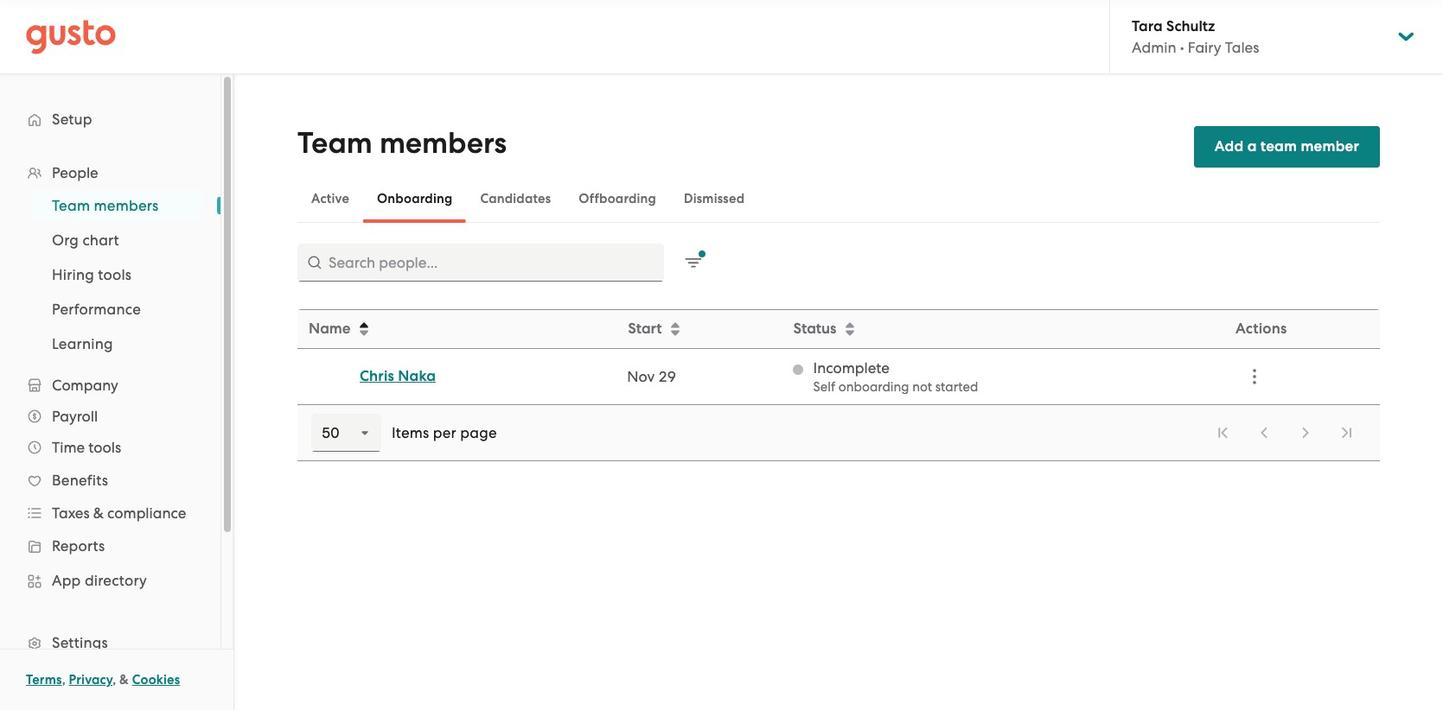 Task type: describe. For each thing, give the bounding box(es) containing it.
start button
[[618, 311, 781, 348]]

onboarding button
[[363, 178, 467, 220]]

name button
[[298, 311, 616, 348]]

learning link
[[31, 329, 203, 360]]

Search people... field
[[298, 244, 664, 282]]

team
[[1261, 138, 1298, 156]]

admin
[[1132, 39, 1177, 56]]

tools for time tools
[[88, 439, 121, 457]]

org
[[52, 232, 79, 249]]

tales
[[1225, 39, 1260, 56]]

1 vertical spatial &
[[119, 673, 129, 689]]

app directory
[[52, 573, 147, 590]]

taxes & compliance
[[52, 505, 186, 522]]

performance
[[52, 301, 141, 318]]

schultz
[[1167, 17, 1215, 35]]

fairy
[[1188, 39, 1222, 56]]

•
[[1180, 39, 1185, 56]]

status
[[794, 320, 837, 338]]

benefits link
[[17, 465, 203, 496]]

nov
[[627, 368, 655, 386]]

name
[[309, 320, 351, 338]]

taxes
[[52, 505, 90, 522]]

learning
[[52, 336, 113, 353]]

org chart
[[52, 232, 119, 249]]

offboarding button
[[565, 178, 670, 220]]

add
[[1215, 138, 1244, 156]]

app
[[52, 573, 81, 590]]

hiring tools
[[52, 266, 132, 284]]

payroll button
[[17, 401, 203, 432]]

settings link
[[17, 628, 203, 659]]

self
[[813, 380, 836, 395]]

tara
[[1132, 17, 1163, 35]]

chris
[[360, 368, 394, 386]]

payroll
[[52, 408, 98, 426]]

not
[[913, 380, 933, 395]]

team inside gusto navigation element
[[52, 197, 90, 215]]

hiring tools link
[[31, 259, 203, 291]]

team members link
[[31, 190, 203, 221]]

dismissed
[[684, 191, 745, 207]]

29
[[659, 368, 676, 386]]

candidates
[[480, 191, 551, 207]]

privacy
[[69, 673, 113, 689]]

tools for hiring tools
[[98, 266, 132, 284]]

start
[[628, 320, 662, 338]]

taxes & compliance button
[[17, 498, 203, 529]]

add a team member button
[[1194, 126, 1381, 168]]

new notifications image
[[685, 251, 706, 272]]

incomplete self onboarding not started
[[813, 360, 979, 395]]

people
[[52, 164, 98, 182]]

onboarding
[[839, 380, 910, 395]]



Task type: vqa. For each thing, say whether or not it's contained in the screenshot.
Tax credits Link to the bottom
no



Task type: locate. For each thing, give the bounding box(es) containing it.
1 horizontal spatial members
[[380, 125, 507, 161]]

team down people
[[52, 197, 90, 215]]

team members up onboarding button
[[298, 125, 507, 161]]

list containing team members
[[0, 189, 221, 362]]

actions
[[1236, 320, 1287, 338]]

& inside 'dropdown button'
[[93, 505, 104, 522]]

items per page
[[392, 425, 497, 442]]

terms , privacy , & cookies
[[26, 673, 180, 689]]

chart
[[83, 232, 119, 249]]

0 horizontal spatial ,
[[62, 673, 66, 689]]

settings
[[52, 635, 108, 652]]

0 horizontal spatial members
[[94, 197, 159, 215]]

list for page navigation element
[[1204, 414, 1367, 452]]

reports link
[[17, 531, 203, 562]]

offboarding
[[579, 191, 657, 207]]

grid containing name
[[298, 310, 1381, 406]]

onboarding
[[377, 191, 453, 207]]

&
[[93, 505, 104, 522], [119, 673, 129, 689]]

1 horizontal spatial &
[[119, 673, 129, 689]]

company button
[[17, 370, 203, 401]]

team members inside list
[[52, 197, 159, 215]]

page navigation element
[[298, 405, 1381, 462]]

people button
[[17, 157, 203, 189]]

time tools button
[[17, 432, 203, 464]]

tools down payroll "dropdown button"
[[88, 439, 121, 457]]

dismissed button
[[670, 178, 759, 220]]

team up active button
[[298, 125, 373, 161]]

items
[[392, 425, 429, 442]]

grid
[[298, 310, 1381, 406]]

list
[[0, 157, 221, 711], [0, 189, 221, 362], [1204, 414, 1367, 452]]

add a team member
[[1215, 138, 1360, 156]]

0 vertical spatial members
[[380, 125, 507, 161]]

members up org chart link
[[94, 197, 159, 215]]

active
[[311, 191, 349, 207]]

nov 29
[[627, 368, 676, 386]]

list for gusto navigation element
[[0, 157, 221, 711]]

list inside page navigation element
[[1204, 414, 1367, 452]]

1 vertical spatial team
[[52, 197, 90, 215]]

1 horizontal spatial team members
[[298, 125, 507, 161]]

naka
[[398, 368, 436, 386]]

cookies
[[132, 673, 180, 689]]

2 , from the left
[[113, 673, 116, 689]]

org chart link
[[31, 225, 203, 256]]

, left privacy
[[62, 673, 66, 689]]

status button
[[783, 311, 1225, 348]]

terms
[[26, 673, 62, 689]]

team
[[298, 125, 373, 161], [52, 197, 90, 215]]

members up onboarding button
[[380, 125, 507, 161]]

0 horizontal spatial team members
[[52, 197, 159, 215]]

1 horizontal spatial ,
[[113, 673, 116, 689]]

tools inside dropdown button
[[88, 439, 121, 457]]

0 vertical spatial team
[[298, 125, 373, 161]]

team members down people dropdown button
[[52, 197, 159, 215]]

home image
[[26, 19, 116, 54]]

team members
[[298, 125, 507, 161], [52, 197, 159, 215]]

0 vertical spatial &
[[93, 505, 104, 522]]

team members tab list
[[298, 175, 1381, 223]]

& left cookies on the left of page
[[119, 673, 129, 689]]

1 , from the left
[[62, 673, 66, 689]]

chris naka
[[360, 368, 436, 386]]

setup link
[[17, 104, 203, 135]]

members inside team members link
[[94, 197, 159, 215]]

directory
[[85, 573, 147, 590]]

list containing people
[[0, 157, 221, 711]]

started
[[936, 380, 979, 395]]

1 vertical spatial team members
[[52, 197, 159, 215]]

1 horizontal spatial team
[[298, 125, 373, 161]]

candidates button
[[467, 178, 565, 220]]

gusto navigation element
[[0, 74, 221, 711]]

member
[[1301, 138, 1360, 156]]

benefits
[[52, 472, 108, 490]]

per
[[433, 425, 457, 442]]

page
[[460, 425, 497, 442]]

reports
[[52, 538, 105, 555]]

chris naka link
[[360, 367, 436, 388]]

1 vertical spatial tools
[[88, 439, 121, 457]]

members
[[380, 125, 507, 161], [94, 197, 159, 215]]

1 vertical spatial members
[[94, 197, 159, 215]]

tools
[[98, 266, 132, 284], [88, 439, 121, 457]]

a
[[1248, 138, 1257, 156]]

app directory link
[[17, 566, 203, 597]]

terms link
[[26, 673, 62, 689]]

0 horizontal spatial team
[[52, 197, 90, 215]]

tools up performance "link"
[[98, 266, 132, 284]]

setup
[[52, 111, 92, 128]]

compliance
[[107, 505, 186, 522]]

0 horizontal spatial &
[[93, 505, 104, 522]]

,
[[62, 673, 66, 689], [113, 673, 116, 689]]

& right taxes
[[93, 505, 104, 522]]

cookies button
[[132, 670, 180, 691]]

active button
[[298, 178, 363, 220]]

performance link
[[31, 294, 203, 325]]

privacy link
[[69, 673, 113, 689]]

0 vertical spatial tools
[[98, 266, 132, 284]]

tara schultz admin • fairy tales
[[1132, 17, 1260, 56]]

, down settings link
[[113, 673, 116, 689]]

hiring
[[52, 266, 94, 284]]

incomplete
[[813, 360, 890, 377]]

company
[[52, 377, 118, 394]]

time tools
[[52, 439, 121, 457]]

time
[[52, 439, 85, 457]]

0 vertical spatial team members
[[298, 125, 507, 161]]



